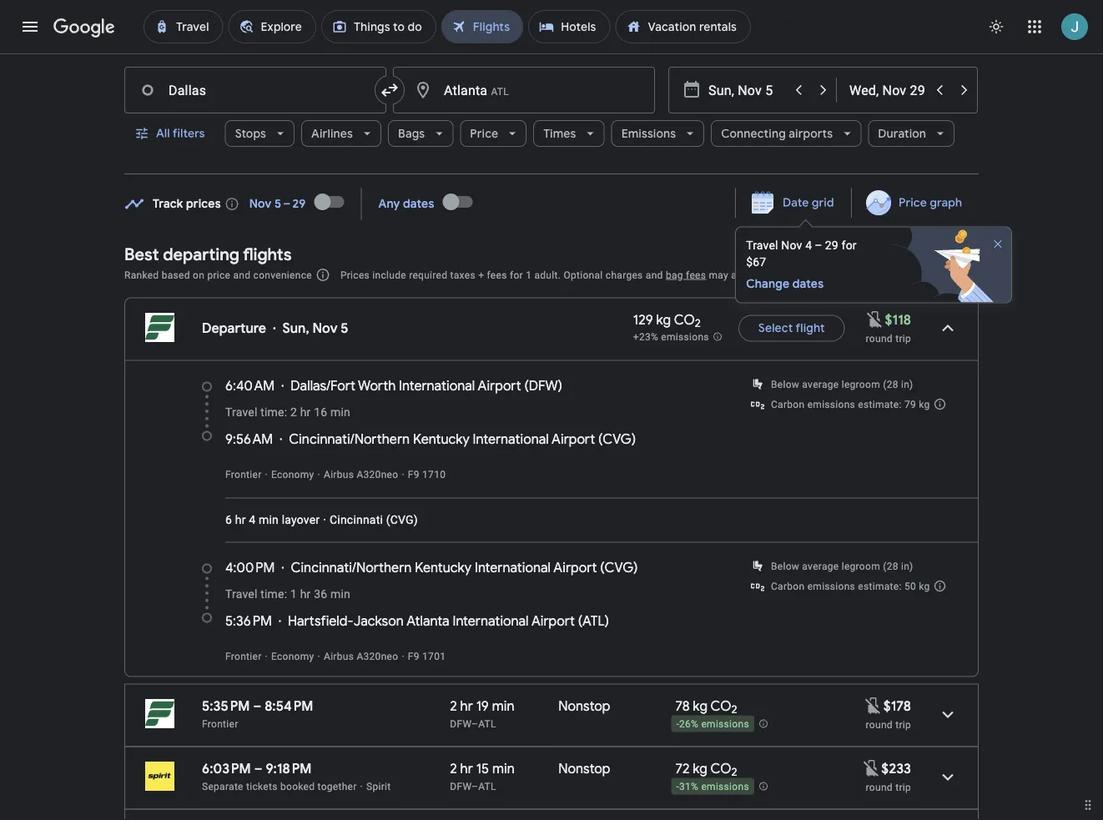 Task type: locate. For each thing, give the bounding box(es) containing it.
close image
[[992, 238, 1005, 251]]

1 a320neo from the top
[[357, 469, 398, 481]]

estimate: left 50
[[858, 581, 902, 593]]

nov for travel nov 4 – 29 for $67 change dates
[[781, 239, 803, 253]]

below average legroom (28 in)
[[771, 379, 914, 391], [771, 561, 914, 573]]

time: for 6:40 am
[[261, 406, 287, 420]]

cincinnati/northern kentucky international airport ( cvg ) up 1710
[[289, 431, 636, 448]]

0 vertical spatial for
[[842, 239, 857, 253]]

0 horizontal spatial and
[[233, 270, 251, 281]]

dfw inside 2 hr 19 min dfw – atl
[[450, 719, 472, 730]]

1 horizontal spatial dates
[[793, 277, 824, 292]]

average
[[802, 379, 839, 391], [802, 561, 839, 573]]

below down select flight 'button'
[[771, 379, 800, 391]]

2 average from the top
[[802, 561, 839, 573]]

learn more about ranking image
[[315, 268, 330, 283]]

0 horizontal spatial dates
[[403, 197, 434, 212]]

round trip down $233 text box
[[866, 782, 911, 794]]

average up carbon emissions estimate: 79 kg
[[802, 379, 839, 391]]

( for 4:00 pm
[[600, 560, 605, 577]]

0 vertical spatial co
[[674, 312, 695, 329]]

1 - from the top
[[676, 719, 679, 731]]

include
[[373, 270, 406, 281]]

cincinnati ( cvg )
[[330, 514, 418, 527]]

kg right 72
[[693, 761, 708, 778]]

dfw for 2 hr 15 min
[[450, 781, 472, 793]]

min inside 2 hr 15 min dfw – atl
[[492, 761, 515, 778]]

travel
[[746, 239, 778, 253], [225, 406, 258, 420], [225, 588, 258, 602]]

1 horizontal spatial for
[[842, 239, 857, 253]]

kentucky up "hartsfield-jackson atlanta international airport ( atl )"
[[415, 560, 472, 577]]

2 - from the top
[[676, 782, 679, 793]]

1701
[[422, 651, 446, 663]]

1 vertical spatial in)
[[901, 561, 914, 573]]

2 carbon from the top
[[771, 581, 805, 593]]

1 vertical spatial round trip
[[866, 719, 911, 731]]

1 vertical spatial estimate:
[[858, 581, 902, 593]]

cincinnati/northern
[[289, 431, 410, 448], [291, 560, 412, 577]]

1 vertical spatial frontier
[[225, 651, 262, 663]]

2 legroom from the top
[[842, 561, 881, 573]]

travel for dallas/fort worth international airport ( dfw )
[[225, 406, 258, 420]]

and
[[233, 270, 251, 281], [646, 270, 663, 281]]

round trip down 178 us dollars "text box"
[[866, 719, 911, 731]]

2 a320neo from the top
[[357, 651, 398, 663]]

1 vertical spatial kentucky
[[415, 560, 472, 577]]

co inside 129 kg co 2
[[674, 312, 695, 329]]

2 inside 72 kg co 2
[[732, 766, 737, 780]]

stops
[[235, 126, 266, 141]]

international for 6:40 am
[[399, 378, 475, 395]]

) for 4:00 pm
[[634, 560, 638, 577]]

1 vertical spatial carbon
[[771, 581, 805, 593]]

total duration 2 hr 19 min. element
[[450, 698, 559, 718]]

1 vertical spatial this price for this flight doesn't include overhead bin access. if you need a carry-on bag, use the bags filter to update prices. image
[[862, 759, 882, 779]]

15
[[476, 761, 489, 778]]

airport for 9:56 am
[[552, 431, 595, 448]]

time: for 4:00 pm
[[261, 588, 287, 602]]

this price for this flight doesn't include overhead bin access. if you need a carry-on bag, use the bags filter to update prices. image for $178
[[864, 696, 884, 716]]

grid
[[812, 196, 834, 211]]

2 vertical spatial frontier
[[202, 719, 238, 730]]

2 vertical spatial cvg
[[605, 560, 634, 577]]

hr inside 2 hr 15 min dfw – atl
[[460, 761, 473, 778]]

1 vertical spatial trip
[[896, 719, 911, 731]]

below up the carbon emissions estimate: 50 kg
[[771, 561, 800, 573]]

frontier for 9:56 am
[[225, 469, 262, 481]]

cvg for 9:56 am
[[603, 431, 632, 448]]

0 vertical spatial estimate:
[[858, 399, 902, 411]]

3 round trip from the top
[[866, 782, 911, 794]]

1 nonstop flight. element from the top
[[559, 698, 611, 718]]

this price for this flight doesn't include overhead bin access. if you need a carry-on bag, use the bags filter to update prices. image left "flight details. leaves dallas/fort worth international airport at 6:03 pm on sunday, november 5 and arrives at hartsfield-jackson atlanta international airport at 9:18 pm on sunday, november 5." icon
[[862, 759, 882, 779]]

2 economy from the top
[[271, 651, 314, 663]]

(28 up the carbon emissions estimate: 79 kilograms element
[[883, 379, 899, 391]]

cincinnati/northern down 16 in the left of the page
[[289, 431, 410, 448]]

Arrival time: 5:36 PM. text field
[[225, 613, 272, 630]]

price
[[470, 126, 498, 141], [899, 196, 927, 211]]

f9 for jackson
[[408, 651, 420, 663]]

airbus a320neo down jackson
[[324, 651, 398, 663]]

0 vertical spatial legroom
[[842, 379, 881, 391]]

legroom up the carbon emissions estimate: 79 kilograms element
[[842, 379, 881, 391]]

2 in) from the top
[[901, 561, 914, 573]]

a320neo
[[357, 469, 398, 481], [357, 651, 398, 663]]

frontier
[[225, 469, 262, 481], [225, 651, 262, 663], [202, 719, 238, 730]]

1 f9 from the top
[[408, 469, 420, 481]]

1 vertical spatial nonstop flight. element
[[559, 761, 611, 780]]

2 time: from the top
[[261, 588, 287, 602]]

1 time: from the top
[[261, 406, 287, 420]]

1 horizontal spatial nov
[[313, 320, 338, 337]]

connecting
[[721, 126, 786, 141]]

frontier down 9:56 am
[[225, 469, 262, 481]]

– inside 5:35 pm – 8:54 pm frontier
[[253, 698, 261, 715]]

1 vertical spatial airbus a320neo
[[324, 651, 398, 663]]

prices include required taxes + fees for 1 adult. optional charges and bag fees may apply. passenger assistance
[[340, 270, 864, 281]]

all filters button
[[124, 114, 218, 154]]

2 below average legroom (28 in) from the top
[[771, 561, 914, 573]]

trip down $118
[[896, 333, 911, 345]]

 image left spirit
[[360, 781, 363, 793]]

0 vertical spatial carbon
[[771, 399, 805, 411]]

1 vertical spatial nov
[[781, 239, 803, 253]]

times button
[[534, 114, 605, 154]]

nov inside travel nov 4 – 29 for $67 change dates
[[781, 239, 803, 253]]

trip down $233 text box
[[896, 782, 911, 794]]

emissions down flight
[[808, 399, 856, 411]]

1 (28 from the top
[[883, 379, 899, 391]]

in) for hartsfield-jackson atlanta international airport ( atl )
[[901, 561, 914, 573]]

based
[[162, 270, 190, 281]]

airbus
[[324, 469, 354, 481], [324, 651, 354, 663]]

2 vertical spatial atl
[[478, 781, 496, 793]]

select
[[759, 321, 793, 336]]

1 vertical spatial time:
[[261, 588, 287, 602]]

trip for $178
[[896, 719, 911, 731]]

1 vertical spatial round
[[866, 719, 893, 731]]

co up +23% emissions
[[674, 312, 695, 329]]

- down 72
[[676, 782, 679, 793]]

co inside 72 kg co 2
[[711, 761, 732, 778]]

cincinnati/northern up "36" at the left bottom of page
[[291, 560, 412, 577]]

below for hartsfield-jackson atlanta international airport ( atl )
[[771, 561, 800, 573]]

1 below average legroom (28 in) from the top
[[771, 379, 914, 391]]

below average legroom (28 in) up the carbon emissions estimate: 50 kg
[[771, 561, 914, 573]]

0 vertical spatial kentucky
[[413, 431, 470, 448]]

taxes
[[450, 270, 476, 281]]

frontier inside 5:35 pm – 8:54 pm frontier
[[202, 719, 238, 730]]

f9 left 1701 at left bottom
[[408, 651, 420, 663]]

2 horizontal spatial nov
[[781, 239, 803, 253]]

frontier down '5:36 pm' text field
[[225, 651, 262, 663]]

and left bag
[[646, 270, 663, 281]]

travel up $67
[[746, 239, 778, 253]]

for left adult.
[[510, 270, 523, 281]]

dfw inside 2 hr 15 min dfw – atl
[[450, 781, 472, 793]]

emissions down 78 kg co 2
[[701, 719, 749, 731]]

min for 4
[[259, 514, 279, 527]]

2 (28 from the top
[[883, 561, 899, 573]]

2 vertical spatial travel
[[225, 588, 258, 602]]

)
[[558, 378, 563, 395], [632, 431, 636, 448], [414, 514, 418, 527], [634, 560, 638, 577], [605, 613, 609, 630]]

1 vertical spatial below average legroom (28 in)
[[771, 561, 914, 573]]

and right price
[[233, 270, 251, 281]]

sun, nov 5
[[283, 320, 349, 337]]

min right 15
[[492, 761, 515, 778]]

airports
[[789, 126, 833, 141]]

2 f9 from the top
[[408, 651, 420, 663]]

0 horizontal spatial price
[[470, 126, 498, 141]]

– inside 2 hr 19 min dfw – atl
[[472, 719, 478, 730]]

connecting airports button
[[711, 114, 862, 154]]

 image right the layover
[[323, 514, 326, 527]]

fees right +
[[487, 270, 507, 281]]

118 US dollars text field
[[885, 312, 911, 329]]

for inside travel nov 4 – 29 for $67 change dates
[[842, 239, 857, 253]]

0 vertical spatial below
[[771, 379, 800, 391]]

time: down 4:00 pm
[[261, 588, 287, 602]]

None search field
[[124, 25, 979, 175]]

economy for hartsfield-jackson atlanta international airport
[[271, 651, 314, 663]]

78 kg co 2
[[676, 698, 738, 718]]

hr left 4
[[235, 514, 246, 527]]

1 legroom from the top
[[842, 379, 881, 391]]

in)
[[901, 379, 914, 391], [901, 561, 914, 573]]

airlines
[[311, 126, 353, 141]]

5 – 29
[[275, 197, 306, 212]]

economy down hartsfield-
[[271, 651, 314, 663]]

travel for cincinnati/northern kentucky international airport ( cvg )
[[225, 588, 258, 602]]

1 vertical spatial -
[[676, 782, 679, 793]]

airbus for cincinnati/northern
[[324, 469, 354, 481]]

2 inside 78 kg co 2
[[732, 703, 738, 718]]

1 vertical spatial legroom
[[842, 561, 881, 573]]

0 vertical spatial atl
[[583, 613, 605, 630]]

legroom up the carbon emissions estimate: 50 kg
[[842, 561, 881, 573]]

none text field inside search box
[[393, 67, 655, 114]]

Return text field
[[850, 68, 926, 113]]

1 vertical spatial dates
[[793, 277, 824, 292]]

2 below from the top
[[771, 561, 800, 573]]

2 up +23% emissions
[[695, 317, 701, 331]]

1 horizontal spatial and
[[646, 270, 663, 281]]

price button
[[460, 114, 527, 154]]

0 vertical spatial cincinnati/northern
[[289, 431, 410, 448]]

2 nonstop from the top
[[559, 761, 611, 778]]

kentucky for 4:00 pm
[[415, 560, 472, 577]]

3 trip from the top
[[896, 782, 911, 794]]

0 vertical spatial time:
[[261, 406, 287, 420]]

fees
[[487, 270, 507, 281], [686, 270, 706, 281]]

assistance
[[814, 270, 864, 281]]

round trip down 118 us dollars text field
[[866, 333, 911, 345]]

price graph
[[899, 196, 962, 211]]

in) up 79
[[901, 379, 914, 391]]

3 round from the top
[[866, 782, 893, 794]]

nov up passenger
[[781, 239, 803, 253]]

1 inside popup button
[[272, 38, 279, 52]]

international for 9:56 am
[[473, 431, 549, 448]]

round for $118
[[866, 333, 893, 345]]

this price for this flight doesn't include overhead bin access. if you need a carry-on bag, use the bags filter to update prices. image up '$233'
[[864, 696, 884, 716]]

2 left 15
[[450, 761, 457, 778]]

1 vertical spatial a320neo
[[357, 651, 398, 663]]

1 round from the top
[[866, 333, 893, 345]]

2 round trip from the top
[[866, 719, 911, 731]]

kg right 78
[[693, 698, 708, 715]]

1 horizontal spatial 1
[[290, 588, 297, 602]]

frontier down departure time: 5:35 pm. text field
[[202, 719, 238, 730]]

2 vertical spatial trip
[[896, 782, 911, 794]]

this price for this flight doesn't include overhead bin access. if you need a carry-on bag, use the bags filter to update prices. image for $233
[[862, 759, 882, 779]]

f9 left 1710
[[408, 469, 420, 481]]

2 left 16 in the left of the page
[[290, 406, 297, 420]]

1 estimate: from the top
[[858, 399, 902, 411]]

estimate: left 79
[[858, 399, 902, 411]]

price inside popup button
[[470, 126, 498, 141]]

this price for this flight doesn't include overhead bin access. if you need a carry-on bag, use the bags filter to update prices. image
[[864, 696, 884, 716], [862, 759, 882, 779]]

nov left 5
[[313, 320, 338, 337]]

0 vertical spatial this price for this flight doesn't include overhead bin access. if you need a carry-on bag, use the bags filter to update prices. image
[[864, 696, 884, 716]]

min
[[330, 406, 350, 420], [259, 514, 279, 527], [330, 588, 350, 602], [492, 698, 515, 715], [492, 761, 515, 778]]

– inside 2 hr 15 min dfw – atl
[[472, 781, 478, 793]]

1 carbon from the top
[[771, 399, 805, 411]]

0 vertical spatial travel
[[746, 239, 778, 253]]

1 nonstop from the top
[[559, 698, 611, 715]]

0 vertical spatial below average legroom (28 in)
[[771, 379, 914, 391]]

kentucky up 1710
[[413, 431, 470, 448]]

dates inside travel nov 4 – 29 for $67 change dates
[[793, 277, 824, 292]]

min inside 2 hr 19 min dfw – atl
[[492, 698, 515, 715]]

nonstop flight. element
[[559, 698, 611, 718], [559, 761, 611, 780]]

best departing flights
[[124, 244, 292, 265]]

round trip for $178
[[866, 719, 911, 731]]

2 inside 129 kg co 2
[[695, 317, 701, 331]]

1 average from the top
[[802, 379, 839, 391]]

0 horizontal spatial fees
[[487, 270, 507, 281]]

0 vertical spatial in)
[[901, 379, 914, 391]]

below for cincinnati/northern kentucky international airport ( cvg )
[[771, 379, 800, 391]]

Arrival time: 8:54 PM. text field
[[265, 698, 313, 715]]

1 vertical spatial airbus
[[324, 651, 354, 663]]

0 vertical spatial round trip
[[866, 333, 911, 345]]

0 vertical spatial price
[[470, 126, 498, 141]]

( for 6:40 am
[[524, 378, 529, 395]]

0 vertical spatial dates
[[403, 197, 434, 212]]

best
[[124, 244, 159, 265]]

50
[[905, 581, 916, 593]]

1 vertical spatial travel
[[225, 406, 258, 420]]

1 vertical spatial (28
[[883, 561, 899, 573]]

a320neo up cincinnati ( cvg )
[[357, 469, 398, 481]]

(28 for cincinnati/northern kentucky international airport ( cvg )
[[883, 379, 899, 391]]

kg
[[656, 312, 671, 329], [919, 399, 930, 411], [919, 581, 930, 593], [693, 698, 708, 715], [693, 761, 708, 778]]

price inside button
[[899, 196, 927, 211]]

optional
[[564, 270, 603, 281]]

none search field containing all filters
[[124, 25, 979, 175]]

min right 19
[[492, 698, 515, 715]]

atl inside 2 hr 15 min dfw – atl
[[478, 781, 496, 793]]

this price for this flight doesn't include overhead bin access. if you need a carry-on bag, use the bags filter to update prices. image
[[865, 310, 885, 330]]

None text field
[[393, 67, 655, 114]]

0 vertical spatial f9
[[408, 469, 420, 481]]

0 vertical spatial airbus
[[324, 469, 354, 481]]

0 vertical spatial a320neo
[[357, 469, 398, 481]]

round trip
[[866, 333, 911, 345], [866, 719, 911, 731], [866, 782, 911, 794]]

hr left 15
[[460, 761, 473, 778]]

fees right bag
[[686, 270, 706, 281]]

1 vertical spatial cincinnati/northern
[[291, 560, 412, 577]]

f9 for kentucky
[[408, 469, 420, 481]]

- down 78
[[676, 719, 679, 731]]

kg inside 129 kg co 2
[[656, 312, 671, 329]]

2 inside 2 hr 15 min dfw – atl
[[450, 761, 457, 778]]

1 vertical spatial f9
[[408, 651, 420, 663]]

min for 15
[[492, 761, 515, 778]]

passenger
[[762, 270, 811, 281]]

1 horizontal spatial fees
[[686, 270, 706, 281]]

travel up arrival time: 9:56 am. text field
[[225, 406, 258, 420]]

8:54 pm
[[265, 698, 313, 715]]

kentucky for 9:56 am
[[413, 431, 470, 448]]

airbus up cincinnati
[[324, 469, 354, 481]]

time: down 6:40 am
[[261, 406, 287, 420]]

2 trip from the top
[[896, 719, 911, 731]]

1 and from the left
[[233, 270, 251, 281]]

hr inside 2 hr 19 min dfw – atl
[[460, 698, 473, 715]]

hartsfield-
[[288, 613, 354, 630]]

0 vertical spatial trip
[[896, 333, 911, 345]]

hr left 19
[[460, 698, 473, 715]]

1 horizontal spatial price
[[899, 196, 927, 211]]

1 vertical spatial for
[[510, 270, 523, 281]]

price right the bags popup button
[[470, 126, 498, 141]]

below average legroom (28 in) up the carbon emissions estimate: 79 kilograms element
[[771, 379, 914, 391]]

atl inside 2 hr 19 min dfw – atl
[[478, 719, 496, 730]]

kg right 50
[[919, 581, 930, 593]]

2 up -31% emissions
[[732, 766, 737, 780]]

0 vertical spatial nonstop flight. element
[[559, 698, 611, 718]]

travel up '5:36 pm' text field
[[225, 588, 258, 602]]

carbon emissions estimate: 79 kilograms element
[[771, 399, 930, 411]]

nov for sun, nov 5
[[313, 320, 338, 337]]

hr for 4
[[235, 514, 246, 527]]

apply.
[[731, 270, 759, 281]]

co for 78
[[711, 698, 732, 715]]

airbus down hartsfield-
[[324, 651, 354, 663]]

6
[[225, 514, 232, 527]]

round trip for $118
[[866, 333, 911, 345]]

0 vertical spatial -
[[676, 719, 679, 731]]

1 vertical spatial nonstop
[[559, 761, 611, 778]]

0 vertical spatial airbus a320neo
[[324, 469, 398, 481]]

co up -26% emissions at the bottom of the page
[[711, 698, 732, 715]]

2 and from the left
[[646, 270, 663, 281]]

kg right 79
[[919, 399, 930, 411]]

0 vertical spatial 1
[[272, 38, 279, 52]]

2 inside 2 hr 19 min dfw – atl
[[450, 698, 457, 715]]

emissions down 129 kg co 2
[[661, 332, 709, 344]]

– right departure time: 5:35 pm. text field
[[253, 698, 261, 715]]

round down $233 text box
[[866, 782, 893, 794]]

cincinnati/northern kentucky international airport ( cvg )
[[289, 431, 636, 448], [291, 560, 638, 577]]

round
[[866, 333, 893, 345], [866, 719, 893, 731], [866, 782, 893, 794]]

(
[[524, 378, 529, 395], [598, 431, 603, 448], [386, 514, 390, 527], [600, 560, 605, 577], [578, 613, 583, 630]]

1 vertical spatial dfw
[[450, 719, 472, 730]]

79
[[905, 399, 916, 411]]

1 trip from the top
[[896, 333, 911, 345]]

0 vertical spatial frontier
[[225, 469, 262, 481]]

1 airbus a320neo from the top
[[324, 469, 398, 481]]

1 vertical spatial co
[[711, 698, 732, 715]]

kg inside 78 kg co 2
[[693, 698, 708, 715]]

airbus for hartsfield-
[[324, 651, 354, 663]]

0 horizontal spatial for
[[510, 270, 523, 281]]

kg inside 72 kg co 2
[[693, 761, 708, 778]]

round down this price for this flight doesn't include overhead bin access. if you need a carry-on bag, use the bags filter to update prices. image in the top of the page
[[866, 333, 893, 345]]

2 nonstop flight. element from the top
[[559, 761, 611, 780]]

1 vertical spatial average
[[802, 561, 839, 573]]

36
[[314, 588, 327, 602]]

16
[[314, 406, 327, 420]]

0 vertical spatial nov
[[249, 197, 272, 212]]

flight
[[796, 321, 825, 336]]

1 below from the top
[[771, 379, 800, 391]]

Arrival time: 9:18 PM. text field
[[266, 761, 312, 778]]

– down 19
[[472, 719, 478, 730]]

2 vertical spatial dfw
[[450, 781, 472, 793]]

0 vertical spatial average
[[802, 379, 839, 391]]

1 vertical spatial below
[[771, 561, 800, 573]]

co inside 78 kg co 2
[[711, 698, 732, 715]]

stops button
[[225, 114, 295, 154]]

1 airbus from the top
[[324, 469, 354, 481]]

1 vertical spatial economy
[[271, 651, 314, 663]]

min right "36" at the left bottom of page
[[330, 588, 350, 602]]

1 vertical spatial price
[[899, 196, 927, 211]]

0 vertical spatial cvg
[[603, 431, 632, 448]]

price left graph
[[899, 196, 927, 211]]

filters
[[173, 126, 205, 141]]

2 round from the top
[[866, 719, 893, 731]]

None field
[[124, 30, 239, 61], [312, 30, 398, 61], [124, 30, 239, 61], [312, 30, 398, 61]]

estimate: for hartsfield-jackson atlanta international airport ( atl )
[[858, 581, 902, 593]]

2 horizontal spatial 1
[[526, 270, 532, 281]]

economy up the layover
[[271, 469, 314, 481]]

carbon emissions estimate: 50 kilograms element
[[771, 581, 930, 593]]

Departure time: 6:03 PM. text field
[[202, 761, 251, 778]]

$67
[[746, 256, 766, 270]]

2 vertical spatial round
[[866, 782, 893, 794]]

min right 4
[[259, 514, 279, 527]]

change dates button
[[746, 276, 861, 293]]

2 vertical spatial nov
[[313, 320, 338, 337]]

None text field
[[124, 67, 386, 114]]

emissions left 50
[[808, 581, 856, 593]]

2 airbus from the top
[[324, 651, 354, 663]]

for right 4 – 29
[[842, 239, 857, 253]]

a320neo down jackson
[[357, 651, 398, 663]]

(28
[[883, 379, 899, 391], [883, 561, 899, 573]]

5:35 pm – 8:54 pm frontier
[[202, 698, 313, 730]]

0 vertical spatial economy
[[271, 469, 314, 481]]

date
[[783, 196, 809, 211]]

1 vertical spatial atl
[[478, 719, 496, 730]]

kentucky
[[413, 431, 470, 448], [415, 560, 472, 577]]

legroom
[[842, 379, 881, 391], [842, 561, 881, 573]]

1
[[272, 38, 279, 52], [526, 270, 532, 281], [290, 588, 297, 602]]

in) up 50
[[901, 561, 914, 573]]

flight details. leaves dallas/fort worth international airport at 5:35 pm on sunday, november 5 and arrives at hartsfield-jackson atlanta international airport at 8:54 pm on sunday, november 5. image
[[928, 695, 968, 735]]

carbon emissions estimate: 79 kg
[[771, 399, 930, 411]]

$118
[[885, 312, 911, 329]]

round for $233
[[866, 782, 893, 794]]

trip down 178 us dollars "text box"
[[896, 719, 911, 731]]

(28 up the carbon emissions estimate: 50 kg
[[883, 561, 899, 573]]

nov
[[249, 197, 272, 212], [781, 239, 803, 253], [313, 320, 338, 337]]

time:
[[261, 406, 287, 420], [261, 588, 287, 602]]

2 fees from the left
[[686, 270, 706, 281]]

prices
[[340, 270, 370, 281]]

cincinnati/northern kentucky international airport ( cvg ) up "hartsfield-jackson atlanta international airport ( atl )"
[[291, 560, 638, 577]]

international
[[399, 378, 475, 395], [473, 431, 549, 448], [475, 560, 551, 577], [453, 613, 529, 630]]

0 vertical spatial (28
[[883, 379, 899, 391]]

kg up +23% emissions
[[656, 312, 671, 329]]

2 estimate: from the top
[[858, 581, 902, 593]]

times
[[544, 126, 576, 141]]

 image up the layover
[[318, 469, 321, 481]]

airbus a320neo
[[324, 469, 398, 481], [324, 651, 398, 663]]

min for 19
[[492, 698, 515, 715]]

1 in) from the top
[[901, 379, 914, 391]]

1 round trip from the top
[[866, 333, 911, 345]]

round for $178
[[866, 719, 893, 731]]

1 vertical spatial cincinnati/northern kentucky international airport ( cvg )
[[291, 560, 638, 577]]

5:36 pm
[[225, 613, 272, 630]]

0 vertical spatial nonstop
[[559, 698, 611, 715]]

0 vertical spatial cincinnati/northern kentucky international airport ( cvg )
[[289, 431, 636, 448]]

nonstop flight. element for 2 hr 19 min
[[559, 698, 611, 718]]

-26% emissions
[[676, 719, 749, 731]]

co
[[674, 312, 695, 329], [711, 698, 732, 715], [711, 761, 732, 778]]

nov right learn more about tracked prices icon
[[249, 197, 272, 212]]

airbus a320neo up cincinnati
[[324, 469, 398, 481]]

emissions for +23% emissions
[[661, 332, 709, 344]]

2 left 19
[[450, 698, 457, 715]]

1 economy from the top
[[271, 469, 314, 481]]

2 vertical spatial round trip
[[866, 782, 911, 794]]

leaves dallas/fort worth international airport at 6:03 pm on sunday, november 5 and arrives at hartsfield-jackson atlanta international airport at 9:18 pm on sunday, november 5. element
[[202, 761, 312, 778]]

0 horizontal spatial 1
[[272, 38, 279, 52]]

– down 15
[[472, 781, 478, 793]]

0 vertical spatial round
[[866, 333, 893, 345]]

average up the carbon emissions estimate: 50 kg
[[802, 561, 839, 573]]

co up -31% emissions
[[711, 761, 732, 778]]

2 up -26% emissions at the bottom of the page
[[732, 703, 738, 718]]

Arrival time: 9:56 AM. text field
[[225, 431, 273, 448]]

round down 178 us dollars "text box"
[[866, 719, 893, 731]]

 image
[[318, 469, 321, 481], [323, 514, 326, 527], [318, 651, 321, 663], [360, 781, 363, 793]]

2 airbus a320neo from the top
[[324, 651, 398, 663]]

2 vertical spatial co
[[711, 761, 732, 778]]



Task type: describe. For each thing, give the bounding box(es) containing it.
1710
[[422, 469, 446, 481]]

sun,
[[283, 320, 309, 337]]

+23%
[[633, 332, 659, 344]]

passenger assistance button
[[762, 270, 864, 281]]

6:03 pm
[[202, 761, 251, 778]]

kg for 78
[[693, 698, 708, 715]]

0 vertical spatial dfw
[[529, 378, 558, 395]]

charges
[[606, 270, 643, 281]]

flight details. leaves dallas/fort worth international airport at 6:03 pm on sunday, november 5 and arrives at hartsfield-jackson atlanta international airport at 9:18 pm on sunday, november 5. image
[[928, 758, 968, 798]]

airbus a320neo for hartsfield-
[[324, 651, 398, 663]]

leaves dallas/fort worth international airport at 5:35 pm on sunday, november 5 and arrives at hartsfield-jackson atlanta international airport at 8:54 pm on sunday, november 5. element
[[202, 698, 313, 715]]

dallas/fort
[[291, 378, 355, 395]]

72 kg co 2
[[676, 761, 737, 780]]

atl for 2 hr 15 min dfw – atl
[[478, 781, 496, 793]]

cincinnati/northern for 4:00 pm
[[291, 560, 412, 577]]

4 – 29
[[806, 239, 839, 253]]

sort by:
[[909, 268, 952, 283]]

6:03 pm – 9:18 pm
[[202, 761, 312, 778]]

129 kg co 2
[[633, 312, 701, 331]]

72
[[676, 761, 690, 778]]

kg for 129
[[656, 312, 671, 329]]

carbon for cincinnati/northern kentucky international airport ( cvg )
[[771, 399, 805, 411]]

emissions for carbon emissions estimate: 79 kg
[[808, 399, 856, 411]]

sort by: button
[[902, 260, 979, 290]]

cincinnati/northern kentucky international airport ( cvg ) for 4:00 pm
[[291, 560, 638, 577]]

 image down hartsfield-
[[318, 651, 321, 663]]

economy for cincinnati/northern kentucky international airport
[[271, 469, 314, 481]]

legroom for cincinnati/northern kentucky international airport ( cvg )
[[842, 379, 881, 391]]

0 horizontal spatial nov
[[249, 197, 272, 212]]

nonstop for 2 hr 19 min
[[559, 698, 611, 715]]

emissions
[[621, 126, 676, 141]]

-31% emissions
[[676, 782, 749, 793]]

select flight
[[759, 321, 825, 336]]

$178
[[884, 698, 911, 715]]

all
[[156, 126, 170, 141]]

ranked
[[124, 270, 159, 281]]

+
[[478, 270, 484, 281]]

duration button
[[868, 114, 955, 154]]

min right 16 in the left of the page
[[330, 406, 350, 420]]

sort
[[909, 268, 933, 283]]

legroom for hartsfield-jackson atlanta international airport ( atl )
[[842, 561, 881, 573]]

carbon emissions estimate: 50 kg
[[771, 581, 930, 593]]

a320neo for hartsfield-
[[357, 651, 398, 663]]

learn more about tracked prices image
[[224, 197, 239, 212]]

9:56 am
[[225, 431, 273, 448]]

any dates
[[378, 197, 434, 212]]

round trip for $233
[[866, 782, 911, 794]]

hartsfield-jackson atlanta international airport ( atl )
[[288, 613, 609, 630]]

departure
[[202, 320, 266, 337]]

together
[[318, 781, 357, 793]]

jackson
[[354, 613, 404, 630]]

– up tickets on the left bottom
[[254, 761, 263, 778]]

swap origin and destination. image
[[380, 81, 400, 101]]

track
[[153, 197, 183, 212]]

cincinnati
[[330, 514, 383, 527]]

+23% emissions
[[633, 332, 709, 344]]

nov 5 – 29
[[249, 197, 306, 212]]

track prices
[[153, 197, 221, 212]]

cvg for 4:00 pm
[[605, 560, 634, 577]]

duration
[[878, 126, 927, 141]]

frontier for 5:36 pm
[[225, 651, 262, 663]]

bag fees button
[[666, 270, 706, 281]]

worth
[[358, 378, 396, 395]]

1 fees from the left
[[487, 270, 507, 281]]

carbon for hartsfield-jackson atlanta international airport ( atl )
[[771, 581, 805, 593]]

$233
[[882, 761, 911, 778]]

233 US dollars text field
[[882, 761, 911, 778]]

emissions for carbon emissions estimate: 50 kg
[[808, 581, 856, 593]]

atl for 2 hr 19 min dfw – atl
[[478, 719, 496, 730]]

cincinnati/northern kentucky international airport ( cvg ) for 9:56 am
[[289, 431, 636, 448]]

find the best price region
[[124, 182, 1030, 304]]

hr for 19
[[460, 698, 473, 715]]

dfw for 2 hr 19 min
[[450, 719, 472, 730]]

6 hr 4 min layover
[[225, 514, 320, 527]]

by:
[[936, 268, 952, 283]]

adult.
[[535, 270, 561, 281]]

9:18 pm
[[266, 761, 312, 778]]

price for price
[[470, 126, 498, 141]]

price
[[207, 270, 231, 281]]

emissions down 72 kg co 2
[[701, 782, 749, 793]]

co for 72
[[711, 761, 732, 778]]

required
[[409, 270, 448, 281]]

average for hartsfield-jackson atlanta international airport ( atl )
[[802, 561, 839, 573]]

in) for cincinnati/northern kentucky international airport ( cvg )
[[901, 379, 914, 391]]

below average legroom (28 in) for hartsfield-jackson atlanta international airport ( atl )
[[771, 561, 914, 573]]

separate tickets booked together. this trip includes tickets from multiple airlines. missed connections may be protected by kiwi.com.. element
[[202, 781, 357, 793]]

) for 9:56 am
[[632, 431, 636, 448]]

on
[[193, 270, 205, 281]]

booked
[[280, 781, 315, 793]]

Departure time: 5:35 PM. text field
[[202, 698, 250, 715]]

estimate: for cincinnati/northern kentucky international airport ( cvg )
[[858, 399, 902, 411]]

Departure time: 4:00 PM. text field
[[225, 560, 275, 577]]

trip for $233
[[896, 782, 911, 794]]

airbus a320neo for cincinnati/northern
[[324, 469, 398, 481]]

trip for $118
[[896, 333, 911, 345]]

price for price graph
[[899, 196, 927, 211]]

( for 9:56 am
[[598, 431, 603, 448]]

cincinnati/northern for 9:56 am
[[289, 431, 410, 448]]

5
[[341, 320, 349, 337]]

airport for 6:40 am
[[478, 378, 521, 395]]

main menu image
[[20, 17, 40, 37]]

all filters
[[156, 126, 205, 141]]

a320neo for cincinnati/northern
[[357, 469, 398, 481]]

4:00 pm
[[225, 560, 275, 577]]

2 hr 15 min dfw – atl
[[450, 761, 515, 793]]

select flight button
[[739, 309, 845, 349]]

1 vertical spatial 1
[[526, 270, 532, 281]]

- for 72
[[676, 782, 679, 793]]

1 button
[[242, 25, 309, 66]]

atl for hartsfield-jackson atlanta international airport ( atl )
[[583, 613, 605, 630]]

2 hr 19 min dfw – atl
[[450, 698, 515, 730]]

Departure time: 6:40 AM. text field
[[225, 378, 275, 395]]

may
[[709, 270, 729, 281]]

2 vertical spatial 1
[[290, 588, 297, 602]]

hr for 15
[[460, 761, 473, 778]]

average for cincinnati/northern kentucky international airport ( cvg )
[[802, 379, 839, 391]]

(28 for hartsfield-jackson atlanta international airport ( atl )
[[883, 561, 899, 573]]

international for 4:00 pm
[[475, 560, 551, 577]]

convenience
[[253, 270, 312, 281]]

change appearance image
[[977, 7, 1017, 47]]

) for 6:40 am
[[558, 378, 563, 395]]

travel time: 2 hr 16 min
[[225, 406, 350, 420]]

nonstop for 2 hr 15 min
[[559, 761, 611, 778]]

f9 1701
[[408, 651, 446, 663]]

bag
[[666, 270, 683, 281]]

separate tickets booked together
[[202, 781, 357, 793]]

1 vertical spatial cvg
[[390, 514, 414, 527]]

total duration 2 hr 15 min. element
[[450, 761, 559, 780]]

hr left 16 in the left of the page
[[300, 406, 311, 420]]

78
[[676, 698, 690, 715]]

best departing flights main content
[[124, 182, 1030, 820]]

tickets
[[246, 781, 278, 793]]

ranked based on price and convenience
[[124, 270, 312, 281]]

co for 129
[[674, 312, 695, 329]]

178 US dollars text field
[[884, 698, 911, 715]]

any
[[378, 197, 400, 212]]

travel nov 4 – 29 for $67 change dates
[[746, 239, 857, 292]]

separate
[[202, 781, 244, 793]]

5:35 pm
[[202, 698, 250, 715]]

departing
[[163, 244, 239, 265]]

below average legroom (28 in) for cincinnati/northern kentucky international airport ( cvg )
[[771, 379, 914, 391]]

airlines button
[[301, 114, 381, 154]]

connecting airports
[[721, 126, 833, 141]]

hr left "36" at the left bottom of page
[[300, 588, 311, 602]]

- for 78
[[676, 719, 679, 731]]

spirit
[[366, 781, 391, 793]]

atlanta
[[407, 613, 450, 630]]

bags
[[398, 126, 425, 141]]

kg for 72
[[693, 761, 708, 778]]

Departure text field
[[709, 68, 785, 113]]

travel inside travel nov 4 – 29 for $67 change dates
[[746, 239, 778, 253]]

bags button
[[388, 114, 453, 154]]

airport for 4:00 pm
[[554, 560, 597, 577]]

emissions button
[[611, 114, 705, 154]]

nonstop flight. element for 2 hr 15 min
[[559, 761, 611, 780]]



Task type: vqa. For each thing, say whether or not it's contained in the screenshot.
Send image
no



